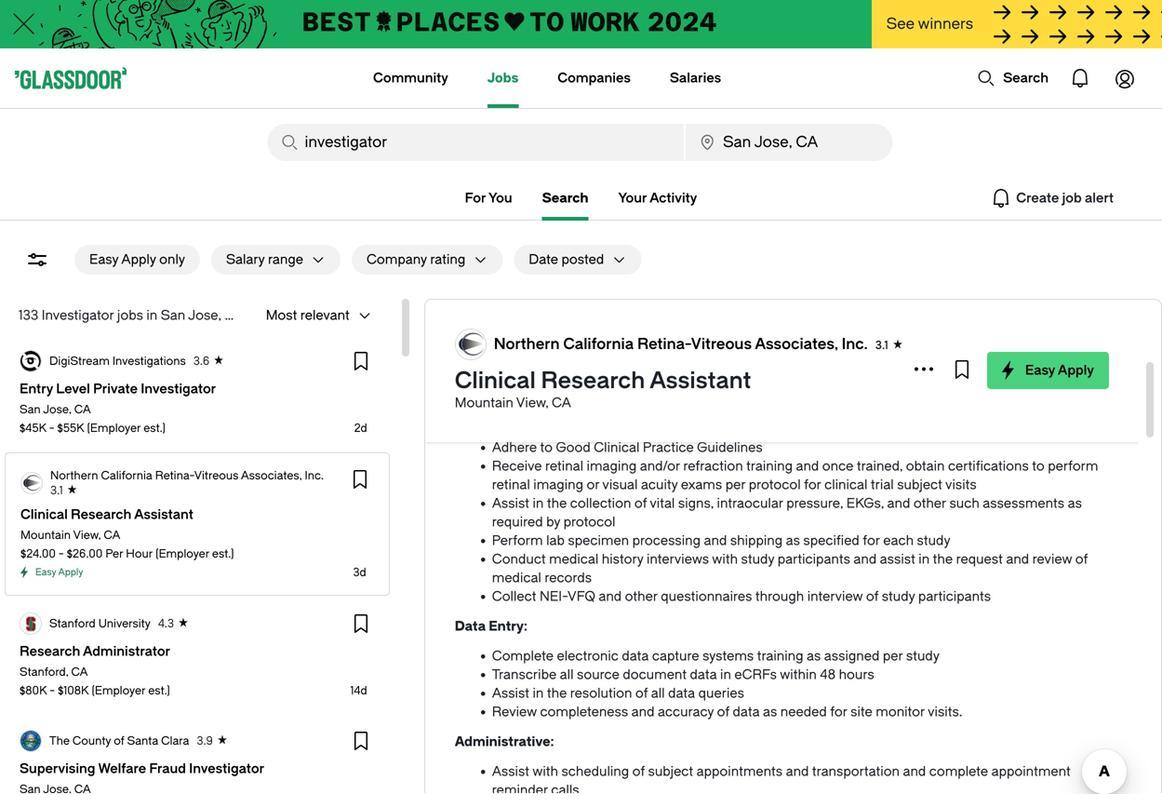 Task type: vqa. For each thing, say whether or not it's contained in the screenshot.
only
yes



Task type: describe. For each thing, give the bounding box(es) containing it.
in right assist
[[919, 552, 930, 567]]

1 horizontal spatial is
[[929, 280, 939, 295]]

collection
[[570, 496, 632, 511]]

complete
[[930, 764, 989, 779]]

a down strong
[[740, 298, 747, 314]]

complete inside the obtain required trainings in order to perform research assessments (gcp, iata, etc.) complete hipaa training, maintain patient confidentiality per hipaa regulations, and keep study information in a safe and secure location adhere to good clinical practice guidelines receive retinal imaging and/or refraction training and once trained, obtain certifications to perform retinal imaging or visual acuity exams per protocol for clinical trial subject visits assist in the collection of vital signs, intraocular pressure, ekgs, and other such assessments as required by protocol perform lab specimen processing and shipping as specified for each study conduct medical history interviews with study participants and assist in the request and review of medical records collect nei-vfq and other questionnaires through interview of study participants
[[492, 403, 554, 418]]

to right certifications
[[1033, 459, 1045, 474]]

study right each
[[917, 533, 951, 548]]

an
[[943, 280, 958, 295]]

include:
[[500, 336, 552, 351]]

1 horizontal spatial participants
[[919, 589, 992, 604]]

1 vertical spatial retinal
[[492, 477, 531, 492]]

county
[[73, 735, 111, 748]]

0 vertical spatial northern california retina-vitreous associates, inc. logo image
[[456, 330, 486, 359]]

for left each
[[863, 533, 881, 548]]

and left assist
[[854, 552, 877, 567]]

non-
[[670, 261, 700, 277]]

interviews
[[647, 552, 709, 567]]

1 horizontal spatial san
[[161, 308, 185, 323]]

Search location field
[[686, 124, 893, 161]]

as right shipping
[[786, 533, 801, 548]]

1 horizontal spatial 3.1
[[876, 339, 889, 352]]

study right "keep"
[[1048, 403, 1082, 418]]

participate
[[657, 298, 722, 314]]

range
[[268, 252, 303, 267]]

to right order on the right of page
[[698, 384, 711, 399]]

have
[[686, 280, 716, 295]]

1 horizontal spatial retinal
[[546, 459, 584, 474]]

reliable
[[547, 298, 592, 314]]

easy apply inside easy apply button
[[1026, 363, 1095, 378]]

per inside complete electronic data capture systems training as assigned per study transcribe all source document data in ecrfs within 48 hours assist in the resolution of all data queries review completeness and accuracy of data as needed for site monitor visits.
[[883, 648, 903, 664]]

and down the training,
[[622, 421, 645, 437]]

clara
[[161, 735, 189, 748]]

0 horizontal spatial all
[[560, 667, 574, 682]]

none field search keyword
[[268, 124, 684, 161]]

easy inside easy apply only button
[[89, 252, 118, 267]]

1 horizontal spatial retina-
[[638, 336, 692, 353]]

3.9
[[197, 735, 213, 748]]

in right "jobs"
[[147, 308, 158, 323]]

collaborative
[[790, 298, 870, 314]]

and inside complete electronic data capture systems training as assigned per study transcribe all source document data in ecrfs within 48 hours assist in the resolution of all data queries review completeness and accuracy of data as needed for site monitor visits.
[[632, 704, 655, 720]]

data down queries
[[733, 704, 760, 720]]

for up pressure,
[[804, 477, 822, 492]]

san inside san jose, ca $45k - $55k (employer est.)
[[20, 403, 41, 416]]

nei-
[[540, 589, 568, 604]]

completeness
[[540, 704, 629, 720]]

1 vertical spatial medical
[[492, 570, 542, 586]]

0 horizontal spatial this
[[455, 261, 481, 277]]

and left review at the right of the page
[[1007, 552, 1030, 567]]

intraocular
[[717, 496, 784, 511]]

order
[[662, 384, 695, 399]]

and down skills.
[[873, 298, 896, 314]]

in down transcribe
[[533, 686, 544, 701]]

0 horizontal spatial imaging
[[534, 477, 584, 492]]

general:
[[455, 354, 510, 370]]

and down etc.)
[[989, 403, 1012, 418]]

each
[[884, 533, 914, 548]]

see winners link
[[872, 0, 1163, 50]]

administrative:
[[455, 734, 554, 749]]

time
[[533, 261, 561, 277]]

1 vertical spatial this
[[900, 280, 926, 295]]

safe
[[593, 421, 619, 437]]

1 vertical spatial all
[[651, 686, 665, 701]]

opportunity
[[961, 280, 1032, 295]]

complete inside complete electronic data capture systems training as assigned per study transcribe all source document data in ecrfs within 48 hours assist in the resolution of all data queries review completeness and accuracy of data as needed for site monitor visits.
[[492, 648, 554, 664]]

2 hipaa from the left
[[870, 403, 910, 418]]

study inside complete electronic data capture systems training as assigned per study transcribe all source document data in ecrfs within 48 hours assist in the resolution of all data queries review completeness and accuracy of data as needed for site monitor visits.
[[907, 648, 940, 664]]

and left shipping
[[704, 533, 727, 548]]

1 horizontal spatial per
[[847, 403, 867, 418]]

to inside this is a full-time (40 hours/week), non-exempt (hourly-paid) position. the candidate must be organized, detail-oriented, be a team player, and have strong communication skills. this is an opportunity for a motivated and reliable person to participate in a highly collaborative and challenging team with room for growth. duties include: general:
[[641, 298, 654, 314]]

0 vertical spatial medical
[[549, 552, 599, 567]]

for
[[465, 190, 486, 206]]

(employer inside san jose, ca $45k - $55k (employer est.)
[[87, 422, 141, 435]]

1 horizontal spatial california
[[564, 336, 634, 353]]

1 vertical spatial required
[[492, 514, 543, 530]]

as up 48
[[807, 648, 821, 664]]

(hourly-
[[750, 261, 799, 277]]

within
[[780, 667, 817, 682]]

search button
[[968, 60, 1059, 97]]

of right review at the right of the page
[[1076, 552, 1088, 567]]

companies link
[[558, 48, 631, 108]]

exams
[[681, 477, 723, 492]]

the inside complete electronic data capture systems training as assigned per study transcribe all source document data in ecrfs within 48 hours assist in the resolution of all data queries review completeness and accuracy of data as needed for site monitor visits.
[[547, 686, 567, 701]]

investigator
[[42, 308, 114, 323]]

$45k
[[20, 422, 46, 435]]

and right vfq on the bottom of page
[[599, 589, 622, 604]]

companies
[[558, 70, 631, 86]]

trial
[[871, 477, 894, 492]]

lottie animation container image inside search button
[[978, 69, 996, 88]]

1 vertical spatial assessments
[[983, 496, 1065, 511]]

your
[[619, 190, 647, 206]]

1 vertical spatial the
[[933, 552, 953, 567]]

Search keyword field
[[268, 124, 684, 161]]

training inside the obtain required trainings in order to perform research assessments (gcp, iata, etc.) complete hipaa training, maintain patient confidentiality per hipaa regulations, and keep study information in a safe and secure location adhere to good clinical practice guidelines receive retinal imaging and/or refraction training and once trained, obtain certifications to perform retinal imaging or visual acuity exams per protocol for clinical trial subject visits assist in the collection of vital signs, intraocular pressure, ekgs, and other such assessments as required by protocol perform lab specimen processing and shipping as specified for each study conduct medical history interviews with study participants and assist in the request and review of medical records collect nei-vfq and other questionnaires through interview of study participants
[[747, 459, 793, 474]]

view, inside clinical research assistant mountain view, ca
[[516, 395, 549, 411]]

winners
[[919, 15, 974, 33]]

stanford university logo image
[[20, 614, 41, 634]]

clinical
[[825, 477, 868, 492]]

easy apply inside jobs list 'element'
[[35, 567, 83, 578]]

hour
[[126, 547, 153, 560]]

review
[[1033, 552, 1073, 567]]

interview
[[808, 589, 863, 604]]

refraction
[[684, 459, 744, 474]]

northern california retina-vitreous associates, inc. for the top northern california retina-vitreous associates, inc. logo
[[494, 336, 868, 353]]

maintain
[[653, 403, 707, 418]]

3d
[[353, 566, 367, 579]]

0 horizontal spatial search
[[542, 190, 589, 206]]

secure
[[649, 421, 691, 437]]

or
[[587, 477, 600, 492]]

4.3
[[158, 617, 174, 630]]

none field search location
[[686, 124, 893, 161]]

(employer inside the stanford, ca $80k - $108k (employer est.)
[[92, 684, 145, 697]]

data up queries
[[690, 667, 717, 682]]

for right room
[[1075, 298, 1092, 314]]

0 vertical spatial protocol
[[749, 477, 801, 492]]

in inside this is a full-time (40 hours/week), non-exempt (hourly-paid) position. the candidate must be organized, detail-oriented, be a team player, and have strong communication skills. this is an opportunity for a motivated and reliable person to participate in a highly collaborative and challenging team with room for growth. duties include: general:
[[726, 298, 737, 314]]

specified
[[804, 533, 860, 548]]

university
[[98, 617, 151, 630]]

receive
[[492, 459, 542, 474]]

and down trial
[[888, 496, 911, 511]]

and right appointments
[[786, 764, 809, 779]]

research
[[768, 384, 822, 399]]

subject inside the obtain required trainings in order to perform research assessments (gcp, iata, etc.) complete hipaa training, maintain patient confidentiality per hipaa regulations, and keep study information in a safe and secure location adhere to good clinical practice guidelines receive retinal imaging and/or refraction training and once trained, obtain certifications to perform retinal imaging or visual acuity exams per protocol for clinical trial subject visits assist in the collection of vital signs, intraocular pressure, ekgs, and other such assessments as required by protocol perform lab specimen processing and shipping as specified for each study conduct medical history interviews with study participants and assist in the request and review of medical records collect nei-vfq and other questionnaires through interview of study participants
[[898, 477, 943, 492]]

in down 'systems'
[[721, 667, 732, 682]]

1 horizontal spatial jose,
[[188, 308, 221, 323]]

- for $55k
[[49, 422, 55, 435]]

northern inside jobs list 'element'
[[50, 469, 98, 482]]

and/or
[[640, 459, 680, 474]]

assigned
[[825, 648, 880, 664]]

clinical inside the obtain required trainings in order to perform research assessments (gcp, iata, etc.) complete hipaa training, maintain patient confidentiality per hipaa regulations, and keep study information in a safe and secure location adhere to good clinical practice guidelines receive retinal imaging and/or refraction training and once trained, obtain certifications to perform retinal imaging or visual acuity exams per protocol for clinical trial subject visits assist in the collection of vital signs, intraocular pressure, ekgs, and other such assessments as required by protocol perform lab specimen processing and shipping as specified for each study conduct medical history interviews with study participants and assist in the request and review of medical records collect nei-vfq and other questionnaires through interview of study participants
[[594, 440, 640, 455]]

3.1 inside jobs list 'element'
[[50, 484, 63, 497]]

est.) inside the stanford, ca $80k - $108k (employer est.)
[[148, 684, 170, 697]]

0 vertical spatial assessments
[[825, 384, 907, 399]]

est.) inside mountain view, ca $24.00 - $26.00 per hour (employer est.)
[[212, 547, 234, 560]]

1 horizontal spatial team
[[974, 298, 1006, 314]]

retina- inside jobs list 'element'
[[155, 469, 194, 482]]

this is a full-time (40 hours/week), non-exempt (hourly-paid) position. the candidate must be organized, detail-oriented, be a team player, and have strong communication skills. this is an opportunity for a motivated and reliable person to participate in a highly collaborative and challenging team with room for growth. duties include: general:
[[455, 261, 1097, 370]]

per
[[106, 547, 123, 560]]

you
[[489, 190, 513, 206]]

ca left most
[[225, 308, 244, 323]]

as up review at the right of the page
[[1068, 496, 1083, 511]]

reminder
[[492, 782, 548, 794]]

lab
[[547, 533, 565, 548]]

complete electronic data capture systems training as assigned per study transcribe all source document data in ecrfs within 48 hours assist in the resolution of all data queries review completeness and accuracy of data as needed for site monitor visits.
[[492, 648, 963, 720]]

assist inside assist with scheduling of subject appointments and transportation and complete appointment reminder calls
[[492, 764, 530, 779]]

records
[[545, 570, 592, 586]]

subject inside assist with scheduling of subject appointments and transportation and complete appointment reminder calls
[[648, 764, 694, 779]]

community
[[373, 70, 449, 86]]

santa
[[127, 735, 158, 748]]

obtain
[[907, 459, 945, 474]]

$108k
[[58, 684, 89, 697]]

0 vertical spatial perform
[[714, 384, 764, 399]]

0 vertical spatial northern
[[494, 336, 560, 353]]

1 vertical spatial protocol
[[564, 514, 616, 530]]

jose, inside san jose, ca $45k - $55k (employer est.)
[[43, 403, 71, 416]]

with inside assist with scheduling of subject appointments and transportation and complete appointment reminder calls
[[533, 764, 559, 779]]

ca inside clinical research assistant mountain view, ca
[[552, 395, 572, 411]]

for up room
[[1035, 280, 1053, 295]]

vfq
[[568, 589, 596, 604]]

regulations,
[[914, 403, 986, 418]]

- inside the stanford, ca $80k - $108k (employer est.)
[[50, 684, 55, 697]]

shipping
[[731, 533, 783, 548]]

document
[[623, 667, 687, 682]]

to down information
[[540, 440, 553, 455]]

ca inside mountain view, ca $24.00 - $26.00 per hour (employer est.)
[[104, 529, 120, 542]]

associates, for northern california retina-vitreous associates, inc. logo inside jobs list 'element'
[[241, 469, 302, 482]]

in left order on the right of page
[[648, 384, 659, 399]]

scheduling
[[562, 764, 630, 779]]

0 vertical spatial required
[[537, 384, 588, 399]]

salary range button
[[211, 245, 303, 275]]

view, inside mountain view, ca $24.00 - $26.00 per hour (employer est.)
[[73, 529, 101, 542]]

as left needed
[[763, 704, 778, 720]]

of down document
[[636, 686, 648, 701]]

easy inside jobs list 'element'
[[35, 567, 56, 578]]

appointment
[[992, 764, 1071, 779]]

a up room
[[1056, 280, 1063, 295]]

1 vertical spatial other
[[625, 589, 658, 604]]

company rating
[[367, 252, 466, 267]]

position.
[[832, 261, 885, 277]]

queries
[[699, 686, 745, 701]]

1 hipaa from the left
[[557, 403, 598, 418]]

skills.
[[864, 280, 897, 295]]

in up perform
[[533, 496, 544, 511]]

open filter menu image
[[26, 249, 48, 271]]

with inside the obtain required trainings in order to perform research assessments (gcp, iata, etc.) complete hipaa training, maintain patient confidentiality per hipaa regulations, and keep study information in a safe and secure location adhere to good clinical practice guidelines receive retinal imaging and/or refraction training and once trained, obtain certifications to perform retinal imaging or visual acuity exams per protocol for clinical trial subject visits assist in the collection of vital signs, intraocular pressure, ekgs, and other such assessments as required by protocol perform lab specimen processing and shipping as specified for each study conduct medical history interviews with study participants and assist in the request and review of medical records collect nei-vfq and other questionnaires through interview of study participants
[[712, 552, 738, 567]]

capture
[[653, 648, 700, 664]]

(employer inside mountain view, ca $24.00 - $26.00 per hour (employer est.)
[[156, 547, 209, 560]]

1 horizontal spatial imaging
[[587, 459, 637, 474]]

training inside complete electronic data capture systems training as assigned per study transcribe all source document data in ecrfs within 48 hours assist in the resolution of all data queries review completeness and accuracy of data as needed for site monitor visits.
[[758, 648, 804, 664]]

salaries
[[670, 70, 722, 86]]

in up good
[[568, 421, 579, 437]]

and left once
[[796, 459, 820, 474]]

assist inside complete electronic data capture systems training as assigned per study transcribe all source document data in ecrfs within 48 hours assist in the resolution of all data queries review completeness and accuracy of data as needed for site monitor visits.
[[492, 686, 530, 701]]



Task type: locate. For each thing, give the bounding box(es) containing it.
easy up "keep"
[[1026, 363, 1056, 378]]

date posted
[[529, 252, 604, 267]]

0 vertical spatial clinical
[[455, 368, 536, 394]]

1 horizontal spatial mountain
[[455, 395, 514, 411]]

1 vertical spatial apply
[[1058, 363, 1095, 378]]

0 vertical spatial training
[[747, 459, 793, 474]]

1 vertical spatial 3.1
[[50, 484, 63, 497]]

1 horizontal spatial perform
[[1048, 459, 1099, 474]]

salaries link
[[670, 48, 722, 108]]

0 horizontal spatial retinal
[[492, 477, 531, 492]]

0 vertical spatial team
[[582, 280, 614, 295]]

data
[[455, 619, 486, 634]]

1 vertical spatial subject
[[648, 764, 694, 779]]

0 horizontal spatial none field
[[268, 124, 684, 161]]

lottie animation container image
[[299, 48, 374, 106], [299, 48, 374, 106], [1059, 56, 1103, 101], [978, 69, 996, 88]]

the county of santa clara logo image
[[20, 731, 41, 751]]

0 horizontal spatial 3.1
[[50, 484, 63, 497]]

northern california retina-vitreous associates, inc. for northern california retina-vitreous associates, inc. logo inside jobs list 'element'
[[50, 469, 324, 482]]

protocol up 'specimen'
[[564, 514, 616, 530]]

such
[[950, 496, 980, 511]]

1 horizontal spatial be
[[1014, 261, 1029, 277]]

0 horizontal spatial other
[[625, 589, 658, 604]]

ca up $108k
[[71, 666, 88, 679]]

the up skills.
[[888, 261, 911, 277]]

1 horizontal spatial associates,
[[755, 336, 839, 353]]

assist down receive
[[492, 496, 530, 511]]

1 vertical spatial search
[[542, 190, 589, 206]]

retina- up mountain view, ca $24.00 - $26.00 per hour (employer est.)
[[155, 469, 194, 482]]

0 horizontal spatial jose,
[[43, 403, 71, 416]]

easy
[[89, 252, 118, 267], [1026, 363, 1056, 378], [35, 567, 56, 578]]

0 vertical spatial apply
[[121, 252, 156, 267]]

specimen
[[568, 533, 629, 548]]

0 vertical spatial mountain
[[455, 395, 514, 411]]

0 vertical spatial est.)
[[144, 422, 166, 435]]

organized,
[[1033, 261, 1097, 277]]

search down see winners link
[[1004, 70, 1049, 86]]

entry:
[[489, 619, 528, 634]]

northern california retina-vitreous associates, inc. logo image down motivated
[[456, 330, 486, 359]]

0 horizontal spatial vitreous
[[194, 469, 239, 482]]

medical up "records"
[[549, 552, 599, 567]]

study up visits. on the bottom right of page
[[907, 648, 940, 664]]

vitreous for northern california retina-vitreous associates, inc. logo inside jobs list 'element'
[[194, 469, 239, 482]]

0 vertical spatial -
[[49, 422, 55, 435]]

complete up information
[[492, 403, 554, 418]]

study down assist
[[882, 589, 916, 604]]

northern california retina-vitreous associates, inc. up mountain view, ca $24.00 - $26.00 per hour (employer est.)
[[50, 469, 324, 482]]

ca down research
[[552, 395, 572, 411]]

1 complete from the top
[[492, 403, 554, 418]]

0 vertical spatial other
[[914, 496, 947, 511]]

and down oriented,
[[520, 298, 544, 314]]

associates, inside jobs list 'element'
[[241, 469, 302, 482]]

be
[[1014, 261, 1029, 277], [553, 280, 568, 295]]

vitreous inside jobs list 'element'
[[194, 469, 239, 482]]

in down strong
[[726, 298, 737, 314]]

0 horizontal spatial perform
[[714, 384, 764, 399]]

california up research
[[564, 336, 634, 353]]

this up detail-
[[455, 261, 481, 277]]

1 horizontal spatial view,
[[516, 395, 549, 411]]

perform right certifications
[[1048, 459, 1099, 474]]

san jose, ca $45k - $55k (employer est.)
[[20, 403, 166, 435]]

0 vertical spatial assist
[[492, 496, 530, 511]]

needed
[[781, 704, 827, 720]]

0 vertical spatial retina-
[[638, 336, 692, 353]]

imaging left or
[[534, 477, 584, 492]]

northern
[[494, 336, 560, 353], [50, 469, 98, 482]]

2 vertical spatial easy
[[35, 567, 56, 578]]

1 horizontal spatial northern california retina-vitreous associates, inc. logo image
[[456, 330, 486, 359]]

retina-
[[638, 336, 692, 353], [155, 469, 194, 482]]

jose, up $55k
[[43, 403, 71, 416]]

data up document
[[622, 648, 649, 664]]

the inside this is a full-time (40 hours/week), non-exempt (hourly-paid) position. the candidate must be organized, detail-oriented, be a team player, and have strong communication skills. this is an opportunity for a motivated and reliable person to participate in a highly collaborative and challenging team with room for growth. duties include: general:
[[888, 261, 911, 277]]

2 vertical spatial -
[[50, 684, 55, 697]]

oriented,
[[495, 280, 550, 295]]

1 vertical spatial imaging
[[534, 477, 584, 492]]

apply inside jobs list 'element'
[[58, 567, 83, 578]]

1 vertical spatial with
[[712, 552, 738, 567]]

of left santa
[[114, 735, 124, 748]]

digistream investigations logo image
[[20, 351, 41, 371]]

required up perform
[[492, 514, 543, 530]]

1 vertical spatial mountain
[[20, 529, 71, 542]]

0 vertical spatial (employer
[[87, 422, 141, 435]]

per right assigned
[[883, 648, 903, 664]]

all down electronic
[[560, 667, 574, 682]]

retinal down receive
[[492, 477, 531, 492]]

lottie animation container image
[[1059, 56, 1103, 101], [1103, 56, 1148, 101], [1103, 56, 1148, 101], [978, 69, 996, 88]]

with up calls
[[533, 764, 559, 779]]

1 vertical spatial perform
[[1048, 459, 1099, 474]]

inc. for northern california retina-vitreous associates, inc. logo inside jobs list 'element'
[[305, 469, 324, 482]]

perform
[[492, 533, 543, 548]]

acuity
[[641, 477, 678, 492]]

1 vertical spatial vitreous
[[194, 469, 239, 482]]

1 vertical spatial view,
[[73, 529, 101, 542]]

0 horizontal spatial be
[[553, 280, 568, 295]]

easy apply only
[[89, 252, 185, 267]]

the left request at the bottom of page
[[933, 552, 953, 567]]

iata,
[[947, 384, 979, 399]]

ca inside the stanford, ca $80k - $108k (employer est.)
[[71, 666, 88, 679]]

1 vertical spatial training
[[758, 648, 804, 664]]

mountain view, ca $24.00 - $26.00 per hour (employer est.)
[[20, 529, 234, 560]]

1 horizontal spatial clinical
[[594, 440, 640, 455]]

full-
[[508, 261, 533, 277]]

jobs list element
[[4, 334, 391, 794]]

the inside jobs list 'element'
[[49, 735, 70, 748]]

1 vertical spatial northern
[[50, 469, 98, 482]]

and
[[660, 280, 683, 295], [520, 298, 544, 314], [873, 298, 896, 314], [989, 403, 1012, 418], [622, 421, 645, 437], [796, 459, 820, 474], [888, 496, 911, 511], [704, 533, 727, 548], [854, 552, 877, 567], [1007, 552, 1030, 567], [599, 589, 622, 604], [632, 704, 655, 720], [786, 764, 809, 779], [903, 764, 927, 779]]

1 horizontal spatial assessments
[[983, 496, 1065, 511]]

- inside san jose, ca $45k - $55k (employer est.)
[[49, 422, 55, 435]]

1 horizontal spatial apply
[[121, 252, 156, 267]]

2d
[[354, 422, 368, 435]]

the county of santa clara
[[49, 735, 189, 748]]

ca up per
[[104, 529, 120, 542]]

- right the $80k
[[50, 684, 55, 697]]

$24.00
[[20, 547, 56, 560]]

$55k
[[57, 422, 84, 435]]

0 horizontal spatial protocol
[[564, 514, 616, 530]]

with down shipping
[[712, 552, 738, 567]]

other left such
[[914, 496, 947, 511]]

clinical inside clinical research assistant mountain view, ca
[[455, 368, 536, 394]]

2 vertical spatial est.)
[[148, 684, 170, 697]]

this up challenging
[[900, 280, 926, 295]]

training up intraocular on the right bottom of the page
[[747, 459, 793, 474]]

of inside assist with scheduling of subject appointments and transportation and complete appointment reminder calls
[[633, 764, 645, 779]]

the
[[888, 261, 911, 277], [49, 735, 70, 748]]

easy down $24.00
[[35, 567, 56, 578]]

search
[[1004, 70, 1049, 86], [542, 190, 589, 206]]

3.1 down skills.
[[876, 339, 889, 352]]

2 horizontal spatial per
[[883, 648, 903, 664]]

training up within
[[758, 648, 804, 664]]

challenging
[[899, 298, 971, 314]]

is left an
[[929, 280, 939, 295]]

san
[[161, 308, 185, 323], [20, 403, 41, 416]]

2 assist from the top
[[492, 686, 530, 701]]

with inside this is a full-time (40 hours/week), non-exempt (hourly-paid) position. the candidate must be organized, detail-oriented, be a team player, and have strong communication skills. this is an opportunity for a motivated and reliable person to participate in a highly collaborative and challenging team with room for growth. duties include: general:
[[1009, 298, 1035, 314]]

2 vertical spatial with
[[533, 764, 559, 779]]

clinical down safe
[[594, 440, 640, 455]]

0 horizontal spatial associates,
[[241, 469, 302, 482]]

2 vertical spatial per
[[883, 648, 903, 664]]

2 horizontal spatial with
[[1009, 298, 1035, 314]]

2 vertical spatial (employer
[[92, 684, 145, 697]]

participants down request at the bottom of page
[[919, 589, 992, 604]]

vital
[[650, 496, 675, 511]]

1 vertical spatial associates,
[[241, 469, 302, 482]]

date posted button
[[514, 245, 604, 275]]

inc. inside jobs list 'element'
[[305, 469, 324, 482]]

- inside mountain view, ca $24.00 - $26.00 per hour (employer est.)
[[59, 547, 64, 560]]

1 horizontal spatial protocol
[[749, 477, 801, 492]]

a down (40
[[572, 280, 579, 295]]

the up completeness
[[547, 686, 567, 701]]

0 vertical spatial the
[[547, 496, 567, 511]]

assist up reminder
[[492, 764, 530, 779]]

subject down the obtain
[[898, 477, 943, 492]]

jose,
[[188, 308, 221, 323], [43, 403, 71, 416]]

protocol
[[749, 477, 801, 492], [564, 514, 616, 530]]

participants down "specified"
[[778, 552, 851, 567]]

inc.
[[842, 336, 868, 353], [305, 469, 324, 482]]

of left vital
[[635, 496, 647, 511]]

study down shipping
[[742, 552, 775, 567]]

associates,
[[755, 336, 839, 353], [241, 469, 302, 482]]

request
[[957, 552, 1003, 567]]

san right "jobs"
[[161, 308, 185, 323]]

0 vertical spatial participants
[[778, 552, 851, 567]]

clinical down duties
[[455, 368, 536, 394]]

inc. for the top northern california retina-vitreous associates, inc. logo
[[842, 336, 868, 353]]

retina- down participate
[[638, 336, 692, 353]]

with
[[1009, 298, 1035, 314], [712, 552, 738, 567], [533, 764, 559, 779]]

a inside the obtain required trainings in order to perform research assessments (gcp, iata, etc.) complete hipaa training, maintain patient confidentiality per hipaa regulations, and keep study information in a safe and secure location adhere to good clinical practice guidelines receive retinal imaging and/or refraction training and once trained, obtain certifications to perform retinal imaging or visual acuity exams per protocol for clinical trial subject visits assist in the collection of vital signs, intraocular pressure, ekgs, and other such assessments as required by protocol perform lab specimen processing and shipping as specified for each study conduct medical history interviews with study participants and assist in the request and review of medical records collect nei-vfq and other questionnaires through interview of study participants
[[582, 421, 589, 437]]

northern california retina-vitreous associates, inc. inside jobs list 'element'
[[50, 469, 324, 482]]

view, up $26.00 at the left bottom of the page
[[73, 529, 101, 542]]

1 horizontal spatial vitreous
[[692, 336, 752, 353]]

1 vertical spatial clinical
[[594, 440, 640, 455]]

easy inside easy apply button
[[1026, 363, 1056, 378]]

0 horizontal spatial easy apply
[[35, 567, 83, 578]]

practice
[[643, 440, 694, 455]]

2 vertical spatial the
[[547, 686, 567, 701]]

1 horizontal spatial northern
[[494, 336, 560, 353]]

digistream investigations
[[49, 355, 186, 368]]

search link
[[542, 187, 589, 209]]

a left full-
[[498, 261, 505, 277]]

easy apply up "keep"
[[1026, 363, 1095, 378]]

be up reliable
[[553, 280, 568, 295]]

mountain inside mountain view, ca $24.00 - $26.00 per hour (employer est.)
[[20, 529, 71, 542]]

patient
[[711, 403, 753, 418]]

and down "non-"
[[660, 280, 683, 295]]

1 vertical spatial is
[[929, 280, 939, 295]]

clinical
[[455, 368, 536, 394], [594, 440, 640, 455]]

0 horizontal spatial with
[[533, 764, 559, 779]]

1 vertical spatial easy
[[1026, 363, 1056, 378]]

salary range
[[226, 252, 303, 267]]

ca up $55k
[[74, 403, 91, 416]]

mountain inside clinical research assistant mountain view, ca
[[455, 395, 514, 411]]

electronic
[[557, 648, 619, 664]]

your activity link
[[619, 187, 698, 209]]

0 horizontal spatial is
[[484, 261, 494, 277]]

(employer
[[87, 422, 141, 435], [156, 547, 209, 560], [92, 684, 145, 697]]

obtain
[[492, 384, 534, 399]]

assist up review at bottom left
[[492, 686, 530, 701]]

data up accuracy
[[669, 686, 696, 701]]

of right interview
[[867, 589, 879, 604]]

most relevant
[[266, 308, 350, 323]]

search inside button
[[1004, 70, 1049, 86]]

history
[[602, 552, 644, 567]]

information
[[492, 421, 565, 437]]

processing
[[633, 533, 701, 548]]

0 vertical spatial per
[[847, 403, 867, 418]]

1 vertical spatial inc.
[[305, 469, 324, 482]]

apply inside button
[[1058, 363, 1095, 378]]

ca inside san jose, ca $45k - $55k (employer est.)
[[74, 403, 91, 416]]

northern up general:
[[494, 336, 560, 353]]

vitreous for the top northern california retina-vitreous associates, inc. logo
[[692, 336, 752, 353]]

1 vertical spatial per
[[726, 477, 746, 492]]

with down the opportunity
[[1009, 298, 1035, 314]]

apply inside button
[[121, 252, 156, 267]]

2 none field from the left
[[686, 124, 893, 161]]

easy apply down $24.00
[[35, 567, 83, 578]]

est.) right hour
[[212, 547, 234, 560]]

of down queries
[[717, 704, 730, 720]]

appointments
[[697, 764, 783, 779]]

california inside jobs list 'element'
[[101, 469, 152, 482]]

pressure,
[[787, 496, 844, 511]]

accuracy
[[658, 704, 714, 720]]

northern california retina-vitreous associates, inc. logo image
[[456, 330, 486, 359], [21, 473, 42, 493]]

location
[[694, 421, 744, 437]]

easy apply only button
[[74, 245, 200, 275]]

(gcp,
[[910, 384, 944, 399]]

associates, for the top northern california retina-vitreous associates, inc. logo
[[755, 336, 839, 353]]

easy apply
[[1026, 363, 1095, 378], [35, 567, 83, 578]]

3 assist from the top
[[492, 764, 530, 779]]

1 horizontal spatial none field
[[686, 124, 893, 161]]

obtain required trainings in order to perform research assessments (gcp, iata, etc.) complete hipaa training, maintain patient confidentiality per hipaa regulations, and keep study information in a safe and secure location adhere to good clinical practice guidelines receive retinal imaging and/or refraction training and once trained, obtain certifications to perform retinal imaging or visual acuity exams per protocol for clinical trial subject visits assist in the collection of vital signs, intraocular pressure, ekgs, and other such assessments as required by protocol perform lab specimen processing and shipping as specified for each study conduct medical history interviews with study participants and assist in the request and review of medical records collect nei-vfq and other questionnaires through interview of study participants
[[492, 384, 1099, 604]]

1 vertical spatial easy apply
[[35, 567, 83, 578]]

None field
[[268, 124, 684, 161], [686, 124, 893, 161]]

ecrfs
[[735, 667, 777, 682]]

medical down conduct
[[492, 570, 542, 586]]

as
[[1068, 496, 1083, 511], [786, 533, 801, 548], [807, 648, 821, 664], [763, 704, 778, 720]]

the
[[547, 496, 567, 511], [933, 552, 953, 567], [547, 686, 567, 701]]

good
[[556, 440, 591, 455]]

apply left only
[[121, 252, 156, 267]]

participants
[[778, 552, 851, 567], [919, 589, 992, 604]]

- right the $45k
[[49, 422, 55, 435]]

(employer right $55k
[[87, 422, 141, 435]]

0 horizontal spatial retina-
[[155, 469, 194, 482]]

0 horizontal spatial medical
[[492, 570, 542, 586]]

est.) down investigations
[[144, 422, 166, 435]]

0 vertical spatial 3.1
[[876, 339, 889, 352]]

investigations
[[112, 355, 186, 368]]

medical
[[549, 552, 599, 567], [492, 570, 542, 586]]

0 horizontal spatial view,
[[73, 529, 101, 542]]

stanford, ca $80k - $108k (employer est.)
[[20, 666, 170, 697]]

2 complete from the top
[[492, 648, 554, 664]]

retinal down good
[[546, 459, 584, 474]]

salary
[[226, 252, 265, 267]]

0 vertical spatial with
[[1009, 298, 1035, 314]]

0 vertical spatial jose,
[[188, 308, 221, 323]]

and left complete
[[903, 764, 927, 779]]

1 horizontal spatial subject
[[898, 477, 943, 492]]

keep
[[1015, 403, 1045, 418]]

northern california retina-vitreous associates, inc. logo image inside jobs list 'element'
[[21, 473, 42, 493]]

calls
[[551, 782, 580, 794]]

est.) inside san jose, ca $45k - $55k (employer est.)
[[144, 422, 166, 435]]

1 vertical spatial northern california retina-vitreous associates, inc. logo image
[[21, 473, 42, 493]]

1 vertical spatial participants
[[919, 589, 992, 604]]

northern california retina-vitreous associates, inc. down participate
[[494, 336, 868, 353]]

assist with scheduling of subject appointments and transportation and complete appointment reminder calls
[[492, 764, 1071, 794]]

1 horizontal spatial easy apply
[[1026, 363, 1095, 378]]

only
[[159, 252, 185, 267]]

1 assist from the top
[[492, 496, 530, 511]]

complete up transcribe
[[492, 648, 554, 664]]

0 horizontal spatial northern california retina-vitreous associates, inc.
[[50, 469, 324, 482]]

imaging up visual at bottom right
[[587, 459, 637, 474]]

perform up patient
[[714, 384, 764, 399]]

- for $26.00
[[59, 547, 64, 560]]

of inside jobs list 'element'
[[114, 735, 124, 748]]

1 horizontal spatial inc.
[[842, 336, 868, 353]]

0 horizontal spatial san
[[20, 403, 41, 416]]

(employer right $108k
[[92, 684, 145, 697]]

1 horizontal spatial hipaa
[[870, 403, 910, 418]]

1 none field from the left
[[268, 124, 684, 161]]

motivated
[[455, 298, 517, 314]]

detail-
[[455, 280, 495, 295]]

0 vertical spatial inc.
[[842, 336, 868, 353]]

for left site
[[831, 704, 848, 720]]

assessments left (gcp,
[[825, 384, 907, 399]]

data
[[622, 648, 649, 664], [690, 667, 717, 682], [669, 686, 696, 701], [733, 704, 760, 720]]

lottie animation container image inside search button
[[978, 69, 996, 88]]

1 vertical spatial assist
[[492, 686, 530, 701]]

san up the $45k
[[20, 403, 41, 416]]

assistant
[[650, 368, 752, 394]]

for inside complete electronic data capture systems training as assigned per study transcribe all source document data in ecrfs within 48 hours assist in the resolution of all data queries review completeness and accuracy of data as needed for site monitor visits.
[[831, 704, 848, 720]]

assist inside the obtain required trainings in order to perform research assessments (gcp, iata, etc.) complete hipaa training, maintain patient confidentiality per hipaa regulations, and keep study information in a safe and secure location adhere to good clinical practice guidelines receive retinal imaging and/or refraction training and once trained, obtain certifications to perform retinal imaging or visual acuity exams per protocol for clinical trial subject visits assist in the collection of vital signs, intraocular pressure, ekgs, and other such assessments as required by protocol perform lab specimen processing and shipping as specified for each study conduct medical history interviews with study participants and assist in the request and review of medical records collect nei-vfq and other questionnaires through interview of study participants
[[492, 496, 530, 511]]

is up detail-
[[484, 261, 494, 277]]



